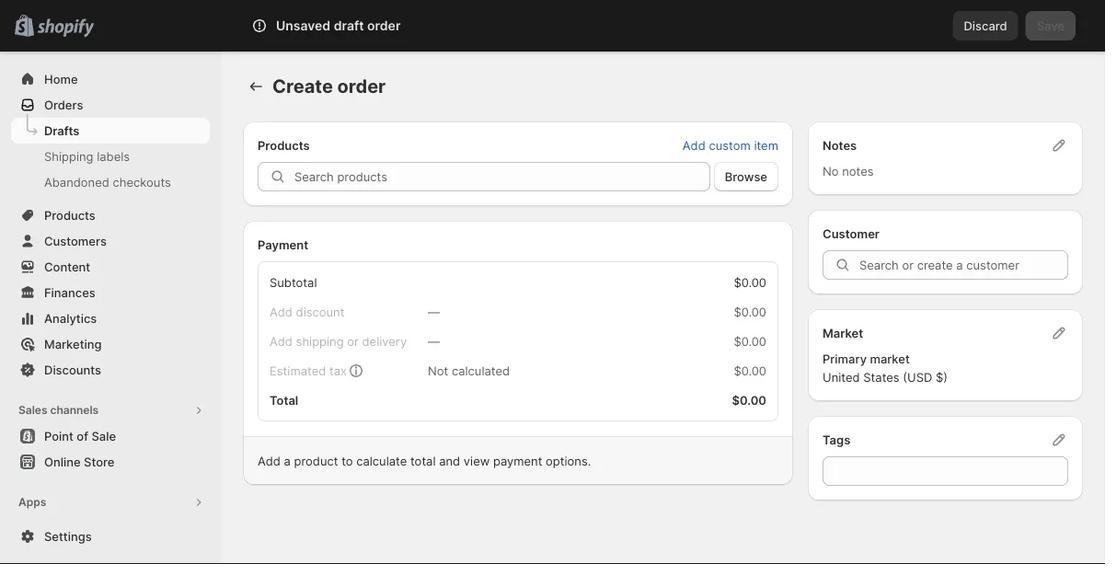 Task type: locate. For each thing, give the bounding box(es) containing it.
create
[[272, 75, 333, 98]]

0 horizontal spatial add
[[258, 454, 281, 468]]

add
[[683, 138, 705, 152], [258, 454, 281, 468]]

1 vertical spatial order
[[337, 75, 386, 98]]

1 — from the top
[[428, 305, 440, 319]]

add left "custom"
[[683, 138, 705, 152]]

product
[[294, 454, 338, 468]]

0 vertical spatial add
[[683, 138, 705, 152]]

online store link
[[11, 449, 210, 475]]

1 vertical spatial products
[[44, 208, 96, 222]]

sales channels button
[[11, 397, 210, 423]]

2 — from the top
[[428, 334, 440, 348]]

0 horizontal spatial products
[[44, 208, 96, 222]]

point of sale
[[44, 429, 116, 443]]

order right the create on the top left of page
[[337, 75, 386, 98]]

0 vertical spatial products
[[258, 138, 310, 152]]

products down the create on the top left of page
[[258, 138, 310, 152]]

options.
[[546, 454, 591, 468]]

shipping
[[44, 149, 93, 163]]

a
[[284, 454, 291, 468]]

united
[[823, 370, 860, 384]]

products
[[258, 138, 310, 152], [44, 208, 96, 222]]

search button
[[286, 11, 819, 40]]

discard
[[964, 18, 1007, 33]]

0 vertical spatial order
[[367, 18, 401, 34]]

customers
[[44, 234, 107, 248]]

settings
[[44, 529, 92, 543]]

total
[[270, 393, 298, 407]]

of
[[77, 429, 88, 443]]

orders link
[[11, 92, 210, 118]]

abandoned checkouts
[[44, 175, 171, 189]]

order
[[367, 18, 401, 34], [337, 75, 386, 98]]

discard link
[[953, 11, 1018, 40]]

browse
[[725, 169, 767, 184]]

primary market united states (usd $)
[[823, 351, 948, 384]]

total
[[410, 454, 436, 468]]

shipping labels
[[44, 149, 130, 163]]

notes
[[842, 164, 874, 178]]

0 vertical spatial —
[[428, 305, 440, 319]]

$0.00
[[734, 275, 766, 289], [734, 305, 766, 319], [734, 334, 766, 348], [734, 363, 766, 378], [732, 393, 766, 407]]

settings link
[[11, 524, 210, 549]]

not
[[428, 363, 448, 378]]

Search products text field
[[294, 162, 710, 191]]

checkouts
[[113, 175, 171, 189]]

to
[[341, 454, 353, 468]]

—
[[428, 305, 440, 319], [428, 334, 440, 348]]

store
[[84, 455, 114, 469]]

None text field
[[823, 456, 1068, 486]]

primary
[[823, 351, 867, 366]]

analytics
[[44, 311, 97, 325]]

add for add a product to calculate total and view payment options.
[[258, 454, 281, 468]]

sale
[[91, 429, 116, 443]]

discounts
[[44, 363, 101, 377]]

content
[[44, 259, 90, 274]]

home
[[44, 72, 78, 86]]

1 vertical spatial add
[[258, 454, 281, 468]]

home link
[[11, 66, 210, 92]]

apps
[[18, 495, 46, 509]]

online
[[44, 455, 81, 469]]

(usd
[[903, 370, 932, 384]]

payment
[[493, 454, 542, 468]]

subtotal
[[270, 275, 317, 289]]

customers link
[[11, 228, 210, 254]]

1 horizontal spatial add
[[683, 138, 705, 152]]

order right draft
[[367, 18, 401, 34]]

item
[[754, 138, 778, 152]]

add inside button
[[683, 138, 705, 152]]

market
[[870, 351, 910, 366]]

save
[[1037, 18, 1065, 33]]

create order
[[272, 75, 386, 98]]

finances link
[[11, 280, 210, 305]]

marketing
[[44, 337, 102, 351]]

not calculated
[[428, 363, 510, 378]]

browse button
[[714, 162, 778, 191]]

states
[[863, 370, 900, 384]]

1 vertical spatial —
[[428, 334, 440, 348]]

orders
[[44, 98, 83, 112]]

products up customers at the left
[[44, 208, 96, 222]]

point
[[44, 429, 74, 443]]

notes
[[823, 138, 857, 152]]

add left a
[[258, 454, 281, 468]]



Task type: vqa. For each thing, say whether or not it's contained in the screenshot.
Point of Sale link
yes



Task type: describe. For each thing, give the bounding box(es) containing it.
point of sale link
[[11, 423, 210, 449]]

products link
[[11, 202, 210, 228]]

add a product to calculate total and view payment options.
[[258, 454, 591, 468]]

no notes
[[823, 164, 874, 178]]

calculate
[[356, 454, 407, 468]]

online store
[[44, 455, 114, 469]]

drafts link
[[11, 118, 210, 144]]

save button
[[1026, 11, 1076, 40]]

labels
[[97, 149, 130, 163]]

$)
[[936, 370, 948, 384]]

analytics link
[[11, 305, 210, 331]]

unsaved
[[276, 18, 330, 34]]

content link
[[11, 254, 210, 280]]

and
[[439, 454, 460, 468]]

discounts link
[[11, 357, 210, 383]]

sales
[[18, 403, 47, 417]]

unsaved draft order
[[276, 18, 401, 34]]

sales channels
[[18, 403, 99, 417]]

search
[[316, 18, 355, 33]]

draft
[[334, 18, 364, 34]]

calculated
[[452, 363, 510, 378]]

tags
[[823, 432, 850, 447]]

apps button
[[11, 489, 210, 515]]

no
[[823, 164, 839, 178]]

drafts
[[44, 123, 79, 138]]

abandoned
[[44, 175, 109, 189]]

Search or create a customer text field
[[859, 250, 1068, 280]]

channels
[[50, 403, 99, 417]]

add custom item button
[[672, 132, 789, 158]]

point of sale button
[[0, 423, 221, 449]]

abandoned checkouts link
[[11, 169, 210, 195]]

shopify image
[[37, 19, 94, 37]]

marketing link
[[11, 331, 210, 357]]

1 horizontal spatial products
[[258, 138, 310, 152]]

customer
[[823, 226, 880, 241]]

payment
[[258, 237, 308, 252]]

market
[[823, 326, 863, 340]]

view
[[464, 454, 490, 468]]

add custom item
[[683, 138, 778, 152]]

add for add custom item
[[683, 138, 705, 152]]

shipping labels link
[[11, 144, 210, 169]]

finances
[[44, 285, 95, 299]]

online store button
[[0, 449, 221, 475]]

custom
[[709, 138, 751, 152]]



